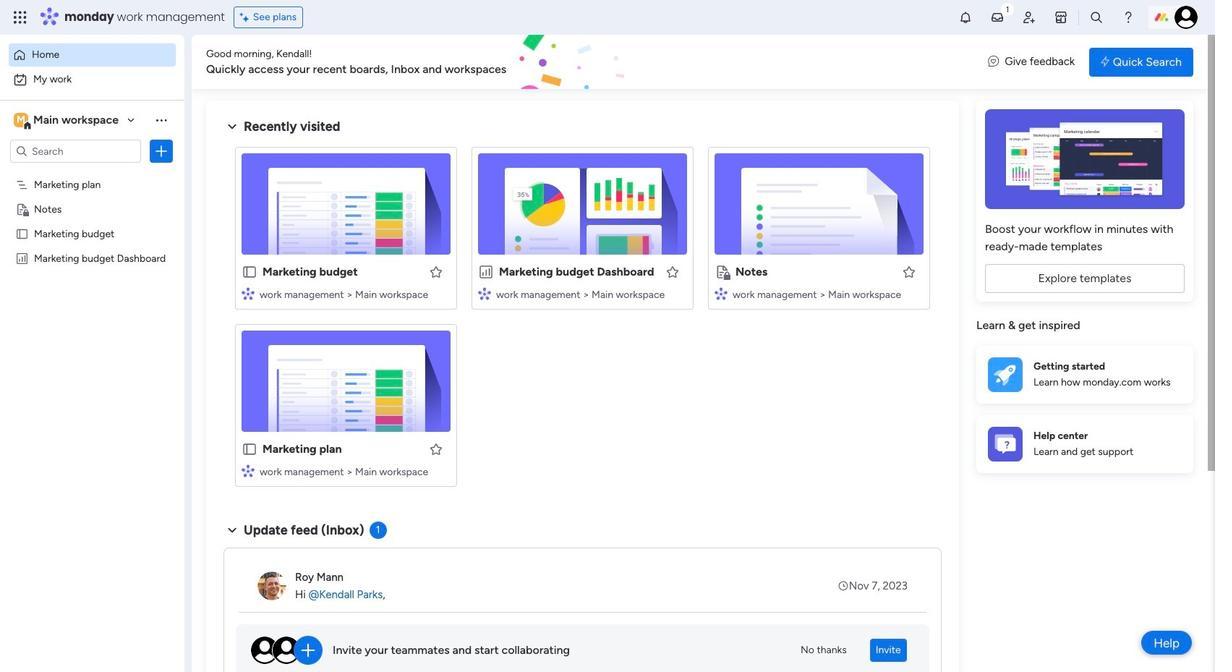 Task type: describe. For each thing, give the bounding box(es) containing it.
add to favorites image for 2nd public board icon from the top of the quick search results list box
[[429, 442, 444, 456]]

public dashboard image
[[478, 264, 494, 280]]

notifications image
[[959, 10, 973, 25]]

close update feed (inbox) image
[[224, 522, 241, 539]]

1 image
[[1001, 1, 1014, 17]]

help center element
[[977, 415, 1194, 473]]

v2 bolt switch image
[[1101, 54, 1110, 70]]

public dashboard image
[[15, 251, 29, 265]]

1 element
[[369, 522, 387, 539]]

public board image
[[15, 226, 29, 240]]

2 vertical spatial option
[[0, 171, 185, 174]]

close recently visited image
[[224, 118, 241, 135]]

1 vertical spatial option
[[9, 68, 176, 91]]

select product image
[[13, 10, 27, 25]]

v2 user feedback image
[[989, 54, 999, 70]]

add to favorites image for first public board icon
[[429, 264, 444, 279]]

private board image
[[715, 264, 731, 280]]

update feed image
[[991, 10, 1005, 25]]

add to favorites image
[[902, 264, 917, 279]]

1 public board image from the top
[[242, 264, 258, 280]]

options image
[[154, 144, 169, 158]]

help image
[[1122, 10, 1136, 25]]



Task type: locate. For each thing, give the bounding box(es) containing it.
workspace image
[[14, 112, 28, 128]]

getting started element
[[977, 346, 1194, 403]]

2 public board image from the top
[[242, 441, 258, 457]]

option
[[9, 43, 176, 67], [9, 68, 176, 91], [0, 171, 185, 174]]

workspace options image
[[154, 113, 169, 127]]

public board image
[[242, 264, 258, 280], [242, 441, 258, 457]]

invite members image
[[1022, 10, 1037, 25]]

private board image
[[15, 202, 29, 216]]

workspace selection element
[[14, 111, 121, 130]]

0 vertical spatial public board image
[[242, 264, 258, 280]]

list box
[[0, 169, 185, 466]]

0 vertical spatial option
[[9, 43, 176, 67]]

kendall parks image
[[1175, 6, 1198, 29]]

add to favorites image for public dashboard icon
[[666, 264, 680, 279]]

search everything image
[[1090, 10, 1104, 25]]

quick search results list box
[[224, 135, 942, 504]]

see plans image
[[240, 9, 253, 25]]

add to favorites image
[[429, 264, 444, 279], [666, 264, 680, 279], [429, 442, 444, 456]]

roy mann image
[[258, 572, 287, 601]]

Search in workspace field
[[30, 143, 121, 160]]

templates image image
[[990, 109, 1181, 209]]

monday marketplace image
[[1054, 10, 1069, 25]]

1 vertical spatial public board image
[[242, 441, 258, 457]]



Task type: vqa. For each thing, say whether or not it's contained in the screenshot.
Add to favorites icon related to Public board image
yes



